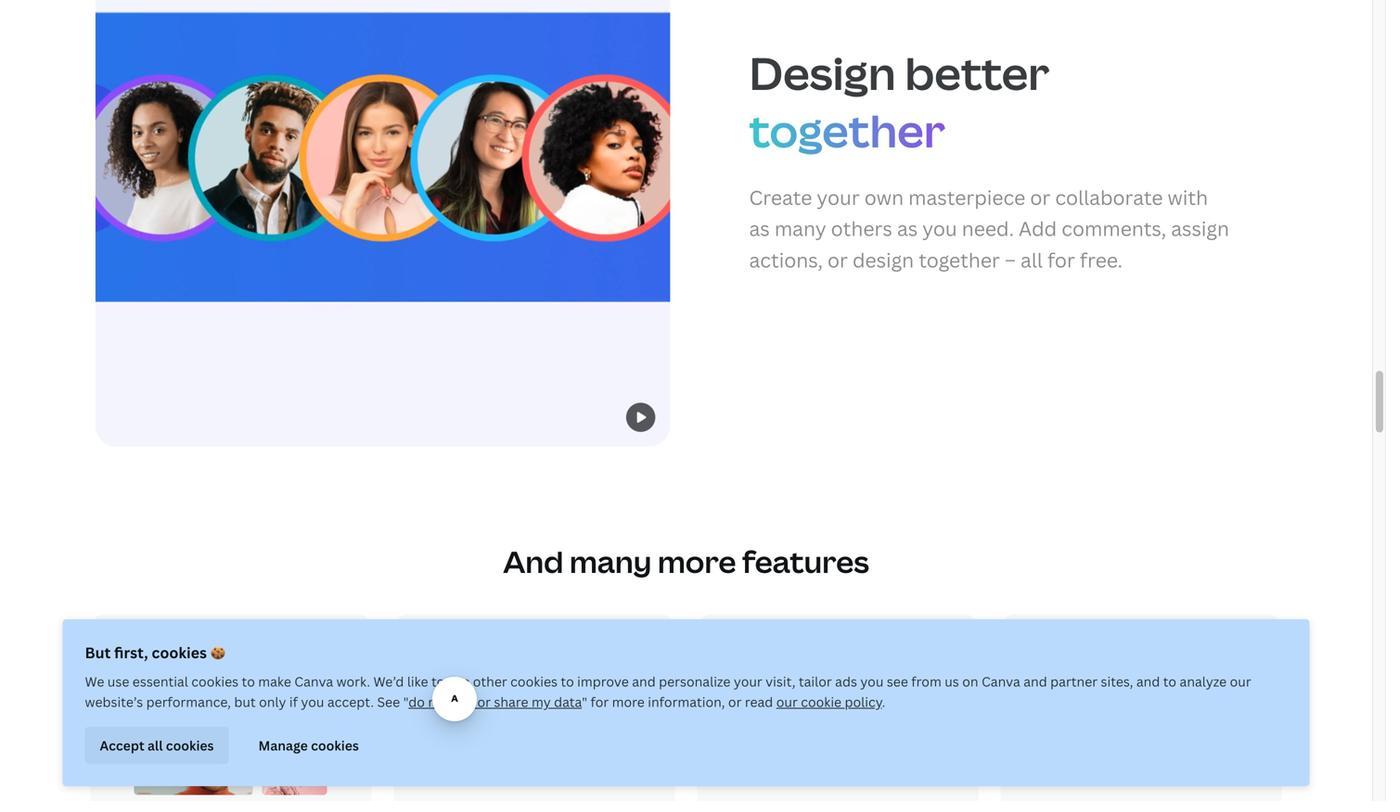 Task type: vqa. For each thing, say whether or not it's contained in the screenshot.
a inside button
no



Task type: locate. For each thing, give the bounding box(es) containing it.
1 horizontal spatial for
[[1048, 247, 1075, 273]]

0 vertical spatial all
[[1021, 247, 1043, 273]]

to
[[242, 673, 255, 691], [432, 673, 445, 691], [561, 673, 574, 691], [1163, 673, 1177, 691]]

for inside the create your own masterpiece or collaborate with as many others as you need. add comments, assign actions, or design together – all for free.
[[1048, 247, 1075, 273]]

many inside the create your own masterpiece or collaborate with as many others as you need. add comments, assign actions, or design together – all for free.
[[775, 215, 826, 242]]

for down improve
[[591, 694, 609, 711]]

accept
[[100, 737, 144, 755]]

our down visit,
[[776, 694, 798, 711]]

masterpiece
[[909, 184, 1026, 211]]

0 vertical spatial you
[[923, 215, 957, 242]]

1 horizontal spatial you
[[861, 673, 884, 691]]

0 horizontal spatial canva
[[294, 673, 333, 691]]

see
[[377, 694, 400, 711]]

0 horizontal spatial and
[[632, 673, 656, 691]]

1 horizontal spatial our
[[1230, 673, 1252, 691]]

2 horizontal spatial you
[[923, 215, 957, 242]]

1 horizontal spatial many
[[775, 215, 826, 242]]

to right like
[[432, 673, 445, 691]]

1 " from the left
[[403, 694, 409, 711]]

only
[[259, 694, 286, 711]]

" down improve
[[582, 694, 587, 711]]

many
[[775, 215, 826, 242], [570, 542, 652, 582]]

0 horizontal spatial all
[[148, 737, 163, 755]]

1 vertical spatial for
[[591, 694, 609, 711]]

0 horizontal spatial more
[[612, 694, 645, 711]]

canva up if
[[294, 673, 333, 691]]

1 horizontal spatial more
[[658, 542, 736, 582]]

my
[[532, 694, 551, 711]]

as down create
[[749, 215, 770, 242]]

to up data
[[561, 673, 574, 691]]

1 horizontal spatial and
[[1024, 673, 1047, 691]]

together down need.
[[919, 247, 1000, 273]]

1 horizontal spatial your
[[817, 184, 860, 211]]

share
[[494, 694, 529, 711]]

0 horizontal spatial many
[[570, 542, 652, 582]]

all inside the create your own masterpiece or collaborate with as many others as you need. add comments, assign actions, or design together – all for free.
[[1021, 247, 1043, 273]]

tailor
[[799, 673, 832, 691]]

0 horizontal spatial "
[[403, 694, 409, 711]]

your inside we use essential cookies to make canva work. we'd like to use other cookies to improve and personalize your visit, tailor ads you see from us on canva and partner sites, and to analyze our website's performance, but only if you accept. see "
[[734, 673, 763, 691]]

1 horizontal spatial "
[[582, 694, 587, 711]]

manage cookies button
[[244, 728, 374, 765]]

"
[[403, 694, 409, 711], [582, 694, 587, 711]]

" right see
[[403, 694, 409, 711]]

1 horizontal spatial as
[[897, 215, 918, 242]]

0 horizontal spatial your
[[734, 673, 763, 691]]

as
[[749, 215, 770, 242], [897, 215, 918, 242]]

you right if
[[301, 694, 324, 711]]

but first, cookies 🍪
[[85, 643, 225, 663]]

1 horizontal spatial use
[[448, 673, 470, 691]]

to up but
[[242, 673, 255, 691]]

0 vertical spatial for
[[1048, 247, 1075, 273]]

design
[[749, 42, 896, 103]]

or left read
[[728, 694, 742, 711]]

do
[[409, 694, 425, 711]]

accept all cookies button
[[85, 728, 229, 765]]

all
[[1021, 247, 1043, 273], [148, 737, 163, 755]]

make
[[258, 673, 291, 691]]

1 horizontal spatial all
[[1021, 247, 1043, 273]]

1 vertical spatial our
[[776, 694, 798, 711]]

1 as from the left
[[749, 215, 770, 242]]

and up do not sell or share my data " for more information, or read our cookie policy .
[[632, 673, 656, 691]]

0 vertical spatial your
[[817, 184, 860, 211]]

analyze
[[1180, 673, 1227, 691]]

4 to from the left
[[1163, 673, 1177, 691]]

you up policy
[[861, 673, 884, 691]]

our
[[1230, 673, 1252, 691], [776, 694, 798, 711]]

or up add at the right top of the page
[[1030, 184, 1051, 211]]

cookies inside accept all cookies button
[[166, 737, 214, 755]]

1 vertical spatial together
[[919, 247, 1000, 273]]

or right sell
[[477, 694, 491, 711]]

our inside we use essential cookies to make canva work. we'd like to use other cookies to improve and personalize your visit, tailor ads you see from us on canva and partner sites, and to analyze our website's performance, but only if you accept. see "
[[1230, 673, 1252, 691]]

add
[[1019, 215, 1057, 242]]

2 vertical spatial you
[[301, 694, 324, 711]]

accept all cookies
[[100, 737, 214, 755]]

sell
[[453, 694, 474, 711]]

together up own
[[749, 100, 945, 161]]

0 vertical spatial more
[[658, 542, 736, 582]]

cookies
[[152, 643, 207, 663], [191, 673, 239, 691], [511, 673, 558, 691], [166, 737, 214, 755], [311, 737, 359, 755]]

1 horizontal spatial canva
[[982, 673, 1021, 691]]

0 vertical spatial many
[[775, 215, 826, 242]]

and left partner
[[1024, 673, 1047, 691]]

essential
[[133, 673, 188, 691]]

all right accept
[[148, 737, 163, 755]]

2 horizontal spatial and
[[1137, 673, 1160, 691]]

as down own
[[897, 215, 918, 242]]

need.
[[962, 215, 1014, 242]]

you
[[923, 215, 957, 242], [861, 673, 884, 691], [301, 694, 324, 711]]

1 to from the left
[[242, 673, 255, 691]]

together
[[749, 100, 945, 161], [919, 247, 1000, 273]]

and many more features
[[503, 542, 869, 582]]

🍪
[[210, 643, 225, 663]]

to left analyze
[[1163, 673, 1177, 691]]

1 vertical spatial many
[[570, 542, 652, 582]]

with
[[1168, 184, 1208, 211]]

cookies down accept.
[[311, 737, 359, 755]]

collaborate
[[1055, 184, 1163, 211]]

better
[[905, 42, 1050, 103]]

free.
[[1080, 247, 1123, 273]]

canva right on
[[982, 673, 1021, 691]]

other
[[473, 673, 507, 691]]

for
[[1048, 247, 1075, 273], [591, 694, 609, 711]]

use up "website's"
[[107, 673, 129, 691]]

you down masterpiece
[[923, 215, 957, 242]]

2 canva from the left
[[982, 673, 1021, 691]]

.
[[882, 694, 886, 711]]

1 use from the left
[[107, 673, 129, 691]]

0 horizontal spatial as
[[749, 215, 770, 242]]

our right analyze
[[1230, 673, 1252, 691]]

2 and from the left
[[1024, 673, 1047, 691]]

many right the and on the bottom left of the page
[[570, 542, 652, 582]]

your
[[817, 184, 860, 211], [734, 673, 763, 691]]

0 vertical spatial our
[[1230, 673, 1252, 691]]

for down add at the right top of the page
[[1048, 247, 1075, 273]]

we'd
[[373, 673, 404, 691]]

many up actions,
[[775, 215, 826, 242]]

1 vertical spatial more
[[612, 694, 645, 711]]

canva
[[294, 673, 333, 691], [982, 673, 1021, 691]]

design
[[853, 247, 914, 273]]

cookies up essential
[[152, 643, 207, 663]]

or
[[1030, 184, 1051, 211], [828, 247, 848, 273], [477, 694, 491, 711], [728, 694, 742, 711]]

1 vertical spatial you
[[861, 673, 884, 691]]

1 vertical spatial all
[[148, 737, 163, 755]]

sites,
[[1101, 673, 1133, 691]]

design better together
[[749, 42, 1050, 161]]

and
[[632, 673, 656, 691], [1024, 673, 1047, 691], [1137, 673, 1160, 691]]

own
[[865, 184, 904, 211]]

cookies down performance,
[[166, 737, 214, 755]]

use up sell
[[448, 673, 470, 691]]

1 vertical spatial your
[[734, 673, 763, 691]]

cookies inside manage cookies button
[[311, 737, 359, 755]]

features
[[742, 542, 869, 582]]

0 vertical spatial together
[[749, 100, 945, 161]]

your up read
[[734, 673, 763, 691]]

use
[[107, 673, 129, 691], [448, 673, 470, 691]]

0 horizontal spatial use
[[107, 673, 129, 691]]

read
[[745, 694, 773, 711]]

0 horizontal spatial you
[[301, 694, 324, 711]]

more
[[658, 542, 736, 582], [612, 694, 645, 711]]

3 to from the left
[[561, 673, 574, 691]]

performance,
[[146, 694, 231, 711]]

or down others
[[828, 247, 848, 273]]

your up others
[[817, 184, 860, 211]]

data
[[554, 694, 582, 711]]

policy
[[845, 694, 882, 711]]

all right the –
[[1021, 247, 1043, 273]]

and right "sites,"
[[1137, 673, 1160, 691]]



Task type: describe. For each thing, give the bounding box(es) containing it.
2 " from the left
[[582, 694, 587, 711]]

comments,
[[1062, 215, 1167, 242]]

first,
[[114, 643, 148, 663]]

manage cookies
[[258, 737, 359, 755]]

3 and from the left
[[1137, 673, 1160, 691]]

from
[[912, 673, 942, 691]]

visit,
[[766, 673, 796, 691]]

2 as from the left
[[897, 215, 918, 242]]

cookie
[[801, 694, 842, 711]]

1 and from the left
[[632, 673, 656, 691]]

all inside accept all cookies button
[[148, 737, 163, 755]]

you inside the create your own masterpiece or collaborate with as many others as you need. add comments, assign actions, or design together – all for free.
[[923, 215, 957, 242]]

our cookie policy link
[[776, 694, 882, 711]]

do not sell or share my data " for more information, or read our cookie policy .
[[409, 694, 886, 711]]

work.
[[336, 673, 370, 691]]

but
[[234, 694, 256, 711]]

information,
[[648, 694, 725, 711]]

partner
[[1051, 673, 1098, 691]]

assign
[[1171, 215, 1230, 242]]

improve
[[577, 673, 629, 691]]

" inside we use essential cookies to make canva work. we'd like to use other cookies to improve and personalize your visit, tailor ads you see from us on canva and partner sites, and to analyze our website's performance, but only if you accept. see "
[[403, 694, 409, 711]]

website's
[[85, 694, 143, 711]]

ads
[[835, 673, 857, 691]]

like
[[407, 673, 428, 691]]

1 canva from the left
[[294, 673, 333, 691]]

together inside the create your own masterpiece or collaborate with as many others as you need. add comments, assign actions, or design together – all for free.
[[919, 247, 1000, 273]]

0 horizontal spatial for
[[591, 694, 609, 711]]

others
[[831, 215, 893, 242]]

together inside design better together
[[749, 100, 945, 161]]

create
[[749, 184, 812, 211]]

and
[[503, 542, 564, 582]]

cookies up the my
[[511, 673, 558, 691]]

create your own masterpiece or collaborate with as many others as you need. add comments, assign actions, or design together – all for free.
[[749, 184, 1230, 273]]

us
[[945, 673, 959, 691]]

we
[[85, 673, 104, 691]]

do not sell or share my data link
[[409, 694, 582, 711]]

your inside the create your own masterpiece or collaborate with as many others as you need. add comments, assign actions, or design together – all for free.
[[817, 184, 860, 211]]

if
[[289, 694, 298, 711]]

manage
[[258, 737, 308, 755]]

2 use from the left
[[448, 673, 470, 691]]

we use essential cookies to make canva work. we'd like to use other cookies to improve and personalize your visit, tailor ads you see from us on canva and partner sites, and to analyze our website's performance, but only if you accept. see "
[[85, 673, 1252, 711]]

actions,
[[749, 247, 823, 273]]

cookies down 🍪
[[191, 673, 239, 691]]

on
[[963, 673, 979, 691]]

–
[[1005, 247, 1016, 273]]

but
[[85, 643, 111, 663]]

not
[[428, 694, 450, 711]]

0 horizontal spatial our
[[776, 694, 798, 711]]

personalize
[[659, 673, 731, 691]]

2 to from the left
[[432, 673, 445, 691]]

see
[[887, 673, 908, 691]]

accept.
[[327, 694, 374, 711]]



